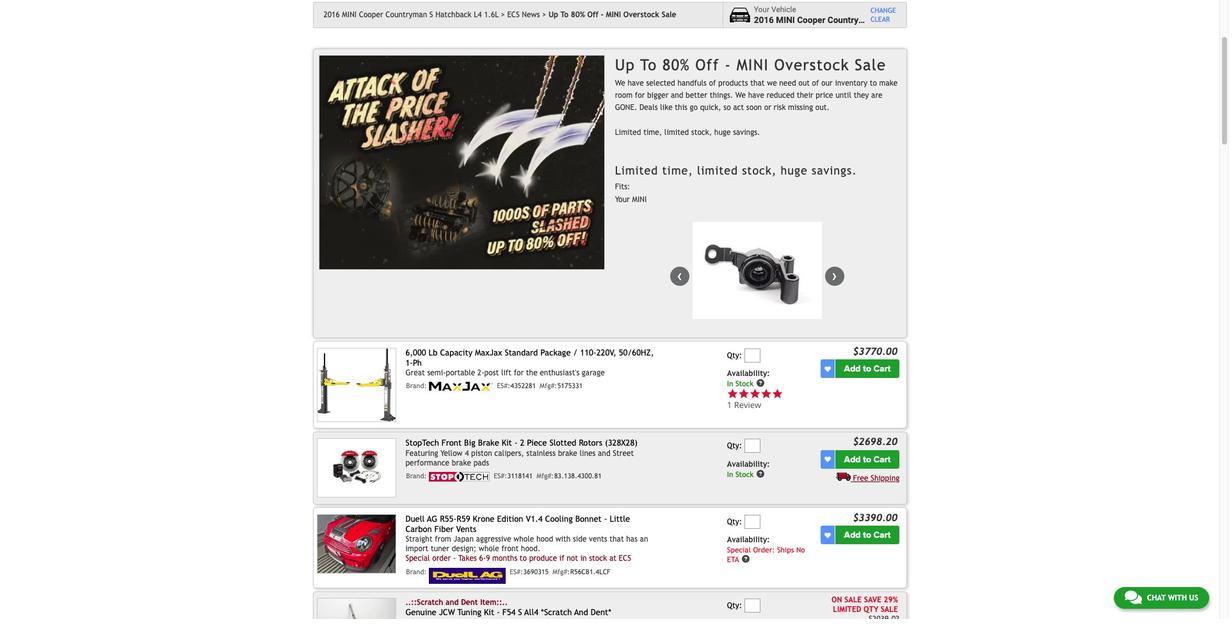 Task type: vqa. For each thing, say whether or not it's contained in the screenshot.
the top availability: in stock
yes



Task type: describe. For each thing, give the bounding box(es) containing it.
0 horizontal spatial 1.6l
[[484, 10, 499, 19]]

street
[[613, 449, 634, 458]]

0 horizontal spatial overstock
[[624, 10, 660, 19]]

so
[[724, 103, 731, 112]]

if
[[560, 555, 565, 564]]

genuine
[[406, 608, 437, 618]]

deals
[[640, 103, 658, 112]]

reduced
[[767, 91, 795, 100]]

ships
[[777, 546, 794, 555]]

comments image
[[1125, 590, 1142, 606]]

free
[[853, 474, 869, 483]]

stock for the topmost question sign image
[[736, 380, 754, 389]]

0 horizontal spatial up
[[549, 10, 558, 19]]

0 horizontal spatial whole
[[479, 545, 499, 554]]

japan
[[454, 536, 474, 545]]

1 horizontal spatial 80%
[[663, 56, 690, 74]]

50/60hz,
[[619, 348, 654, 358]]

0 vertical spatial off
[[588, 10, 599, 19]]

qty: for $3390.00
[[727, 518, 742, 527]]

2016 mini cooper countryman s hatchback l4 1.6l link
[[324, 10, 505, 19]]

qty: for $2698.20
[[727, 442, 742, 451]]

and inside stoptech front big brake kit - 2 piece slotted rotors (328x28) featuring yellow 4 piston calipers, stainless brake lines and street performance brake pads
[[598, 449, 611, 458]]

order:
[[753, 546, 775, 555]]

ecs inside the duell ag r55-r59 krone edition v1.4 cooling bonnet - little carbon fiber vents straight from japan aggressive whole hood with side vents that has an import tuner design; whole front hood. special order - takes 6-9 months to produce if not in stock at ecs
[[619, 555, 631, 564]]

fiber
[[435, 525, 454, 535]]

has
[[626, 536, 638, 545]]

stock
[[589, 555, 607, 564]]

2 star image from the left
[[772, 389, 783, 400]]

chat with us
[[1147, 594, 1199, 603]]

free shipping image
[[836, 473, 851, 482]]

1 horizontal spatial we
[[736, 91, 746, 100]]

limited for limited time, limited stock, huge savings. fits: your mini
[[615, 164, 658, 177]]

side
[[573, 536, 587, 545]]

2 availability: in stock from the top
[[727, 460, 770, 479]]

piston
[[471, 449, 492, 458]]

add to cart for $2698.20
[[844, 455, 891, 466]]

0 vertical spatial we
[[615, 79, 626, 88]]

room
[[615, 91, 633, 100]]

cooper inside your vehicle 2016 mini cooper countryman s hatchback l4 1.6l
[[797, 14, 826, 25]]

›
[[832, 267, 837, 284]]

- inside scratch and dent item genuine jcw tuning kit - f54 s all4 *scratch and dent*
[[497, 608, 500, 618]]

countryman inside your vehicle 2016 mini cooper countryman s hatchback l4 1.6l
[[828, 14, 876, 25]]

post
[[484, 369, 499, 378]]

fits:
[[615, 183, 630, 192]]

1 1 review link from the top
[[727, 389, 819, 411]]

lines
[[580, 449, 596, 458]]

1 vertical spatial sale
[[855, 56, 887, 74]]

brake
[[478, 439, 499, 449]]

2016 inside your vehicle 2016 mini cooper countryman s hatchback l4 1.6l
[[754, 14, 774, 25]]

s inside scratch and dent item genuine jcw tuning kit - f54 s all4 *scratch and dent*
[[518, 608, 522, 618]]

the
[[526, 369, 538, 378]]

ph
[[413, 359, 422, 368]]

0 horizontal spatial 2016
[[324, 10, 340, 19]]

import
[[406, 545, 429, 554]]

add to cart button for $3770.00
[[836, 360, 900, 379]]

slotted
[[550, 439, 577, 449]]

rotors
[[579, 439, 603, 449]]

inventory
[[835, 79, 868, 88]]

cart for $3390.00
[[874, 530, 891, 541]]

‹ link
[[670, 267, 690, 286]]

0 vertical spatial ecs
[[507, 10, 520, 19]]

scratch
[[417, 599, 443, 608]]

that inside we have selected handfuls of products that we need out of our inventory to make room for bigger and better things. we have reduced their price until they are gone. deals like this go quick, so act soon or risk missing out.
[[751, 79, 765, 88]]

special inside availability: special order: ships no eta
[[727, 546, 751, 555]]

kit inside stoptech front big brake kit - 2 piece slotted rotors (328x28) featuring yellow 4 piston calipers, stainless brake lines and street performance brake pads
[[502, 439, 512, 449]]

maxjax - corporate logo image
[[429, 383, 493, 392]]

availability: special order: ships no eta
[[727, 536, 805, 565]]

mini inside your vehicle 2016 mini cooper countryman s hatchback l4 1.6l
[[776, 14, 795, 25]]

tuning
[[458, 608, 482, 618]]

(328x28)
[[605, 439, 638, 449]]

es#3690315 - r56cb1.4lcf - duell ag r55-r59 krone edition v1.4 cooling bonnet - little carbon fiber vents - straight from japan aggressive whole hood with side vents that has an import tuner design; whole front hood. - duell ag - mini image
[[317, 515, 396, 574]]

soon
[[747, 103, 762, 112]]

krone
[[473, 515, 495, 524]]

great
[[406, 369, 425, 378]]

6,000 lb capacity maxjax standard package / 110-220v, 50/60hz, 1-ph great semi-portable 2-post lift for the enthusiast's garage
[[406, 348, 654, 378]]

1 of from the left
[[709, 79, 716, 88]]

we have selected handfuls of products that we need out of our inventory to make room for bigger and better things. we have reduced their price until they are gone. deals like this go quick, so act soon or risk missing out.
[[615, 79, 898, 112]]

add for $2698.20
[[844, 455, 861, 466]]

your inside your vehicle 2016 mini cooper countryman s hatchback l4 1.6l
[[754, 5, 770, 14]]

l4 inside your vehicle 2016 mini cooper countryman s hatchback l4 1.6l
[[930, 14, 939, 25]]

4
[[465, 449, 469, 458]]

1 horizontal spatial to
[[641, 56, 657, 74]]

0 vertical spatial sale
[[662, 10, 677, 19]]

they
[[854, 91, 869, 100]]

1 vertical spatial brake
[[452, 459, 471, 468]]

6,000
[[406, 348, 426, 358]]

stoptech front big brake kit - 2 piece slotted rotors (328x28) link
[[406, 439, 638, 449]]

stoptech - corporate logo image
[[429, 472, 490, 482]]

5175331
[[558, 383, 583, 390]]

design;
[[452, 545, 477, 554]]

and inside we have selected handfuls of products that we need out of our inventory to make room for bigger and better things. we have reduced their price until they are gone. deals like this go quick, so act soon or risk missing out.
[[671, 91, 684, 100]]

lb
[[429, 348, 438, 358]]

add to wish list image for $2698.20
[[825, 457, 831, 463]]

change link
[[871, 6, 896, 15]]

question sign image for $2698.20
[[756, 470, 765, 479]]

3690315
[[524, 568, 549, 576]]

0 horizontal spatial l4
[[474, 10, 482, 19]]

stoptech
[[406, 439, 439, 449]]

1 vertical spatial up to 80% off - mini overstock sale
[[615, 56, 887, 74]]

duell
[[406, 515, 425, 524]]

edition
[[497, 515, 524, 524]]

this
[[675, 103, 688, 112]]

question sign image for $3390.00
[[742, 555, 751, 564]]

stock, for limited time, limited stock, huge savings. fits: your mini
[[742, 164, 777, 177]]

0 vertical spatial whole
[[514, 536, 534, 545]]

chat with us link
[[1114, 588, 1210, 610]]

clear link
[[871, 15, 896, 24]]

hood.
[[521, 545, 541, 554]]

performance
[[406, 459, 450, 468]]

out
[[799, 79, 810, 88]]

news
[[522, 10, 540, 19]]

piece
[[527, 439, 547, 449]]

item
[[480, 599, 497, 608]]

or
[[764, 103, 772, 112]]

stock for question sign image related to $2698.20
[[736, 470, 754, 479]]

0 horizontal spatial to
[[561, 10, 569, 19]]

their
[[797, 91, 814, 100]]

1 review
[[727, 400, 762, 411]]

add to wish list image for $3390.00
[[825, 533, 831, 539]]

1 in from the top
[[727, 380, 734, 389]]

an
[[640, 536, 648, 545]]

change
[[871, 6, 896, 14]]

es#4615748 - sd11122445894 - genuine jcw tuning kit - f54 s all4 *scratch and dent* - valvetronic performance exhaust system & remap - scratch & dent - mini image
[[317, 599, 396, 620]]

29%
[[884, 596, 898, 605]]

for inside we have selected handfuls of products that we need out of our inventory to make room for bigger and better things. we have reduced their price until they are gone. deals like this go quick, so act soon or risk missing out.
[[635, 91, 645, 100]]

1
[[727, 400, 732, 411]]

dent*
[[591, 608, 612, 618]]

stainless
[[527, 449, 556, 458]]

for inside 6,000 lb capacity maxjax standard package / 110-220v, 50/60hz, 1-ph great semi-portable 2-post lift for the enthusiast's garage
[[514, 369, 524, 378]]

need
[[780, 79, 796, 88]]

cart for $3770.00
[[874, 364, 891, 375]]

big
[[464, 439, 476, 449]]

better
[[686, 91, 708, 100]]

sale inside on sale save 29% limited qty sale
[[881, 606, 898, 615]]

0 vertical spatial question sign image
[[756, 379, 765, 388]]

selected
[[646, 79, 675, 88]]

1 star image from the left
[[750, 389, 761, 400]]

/
[[573, 348, 578, 358]]

hood
[[537, 536, 553, 545]]

us
[[1190, 594, 1199, 603]]

availability: for $2698.20
[[727, 460, 770, 469]]

qty: for $3770.00
[[727, 351, 742, 360]]

1 vertical spatial up
[[615, 56, 635, 74]]

availability: for $3390.00
[[727, 536, 770, 545]]

stoptech front big brake kit - 2 piece slotted rotors (328x28) featuring yellow 4 piston calipers, stainless brake lines and street performance brake pads
[[406, 439, 638, 468]]

0 horizontal spatial have
[[628, 79, 644, 88]]

in
[[581, 555, 587, 564]]

featuring
[[406, 449, 438, 458]]

duell ag - corporate logo image
[[429, 568, 506, 584]]

brand: for $3770.00
[[406, 383, 427, 390]]

es#: 3118141 mfg#: 83.138.4300.81
[[494, 472, 602, 480]]

0 horizontal spatial countryman
[[386, 10, 427, 19]]

es#: 3690315 mfg#: r56cb1.4lcf
[[510, 568, 611, 576]]



Task type: locate. For each thing, give the bounding box(es) containing it.
add to cart button for $3390.00
[[836, 527, 900, 545]]

80% up selected
[[663, 56, 690, 74]]

0 vertical spatial kit
[[502, 439, 512, 449]]

0 horizontal spatial and
[[446, 599, 459, 608]]

3 brand: from the top
[[406, 568, 427, 576]]

0 vertical spatial have
[[628, 79, 644, 88]]

2 star image from the left
[[739, 389, 750, 400]]

takes
[[458, 555, 477, 564]]

es#: down lift
[[497, 383, 510, 390]]

3 add to cart button from the top
[[836, 527, 900, 545]]

add to cart for $3390.00
[[844, 530, 891, 541]]

whole up the hood.
[[514, 536, 534, 545]]

0 horizontal spatial 80%
[[571, 10, 585, 19]]

l4 right 'clear' link at the top right
[[930, 14, 939, 25]]

cart down $3390.00
[[874, 530, 891, 541]]

vehicle
[[772, 5, 797, 14]]

have up room
[[628, 79, 644, 88]]

1 horizontal spatial your
[[754, 5, 770, 14]]

1 vertical spatial that
[[610, 536, 624, 545]]

our
[[822, 79, 833, 88]]

huge down so
[[715, 128, 731, 137]]

1 add to wish list image from the top
[[825, 457, 831, 463]]

brand: for $3390.00
[[406, 568, 427, 576]]

your
[[754, 5, 770, 14], [615, 195, 630, 204]]

0 vertical spatial with
[[556, 536, 571, 545]]

1 vertical spatial and
[[598, 449, 611, 458]]

bigger
[[647, 91, 669, 100]]

add to cart button down $2698.20
[[836, 451, 900, 469]]

up right the news
[[549, 10, 558, 19]]

to inside we have selected handfuls of products that we need out of our inventory to make room for bigger and better things. we have reduced their price until they are gone. deals like this go quick, so act soon or risk missing out.
[[870, 79, 877, 88]]

l4
[[474, 10, 482, 19], [930, 14, 939, 25]]

to up are at the right of the page
[[870, 79, 877, 88]]

front
[[502, 545, 519, 554]]

add to cart button for $2698.20
[[836, 451, 900, 469]]

little
[[610, 515, 630, 524]]

2 1 review link from the top
[[727, 400, 783, 411]]

limited down this
[[665, 128, 689, 137]]

savings. down "soon"
[[733, 128, 760, 137]]

1 horizontal spatial overstock
[[775, 56, 850, 74]]

special down import
[[406, 555, 430, 564]]

2 in from the top
[[727, 470, 734, 479]]

your left vehicle
[[754, 5, 770, 14]]

0 vertical spatial add to cart button
[[836, 360, 900, 379]]

savings. for limited time, limited stock, huge savings.
[[733, 128, 760, 137]]

missing
[[788, 103, 813, 112]]

have up "soon"
[[748, 91, 765, 100]]

off right the news
[[588, 10, 599, 19]]

1 star image from the left
[[727, 389, 739, 400]]

1 horizontal spatial 1.6l
[[942, 14, 959, 25]]

overstock
[[624, 10, 660, 19], [775, 56, 850, 74]]

that left the has
[[610, 536, 624, 545]]

1 vertical spatial brand:
[[406, 472, 427, 480]]

limited inside "limited time, limited stock, huge savings. fits: your mini"
[[615, 164, 658, 177]]

2 vertical spatial question sign image
[[742, 555, 751, 564]]

cart for $2698.20
[[874, 455, 891, 466]]

your down fits: at the top of page
[[615, 195, 630, 204]]

ecs right at
[[619, 555, 631, 564]]

star image right review
[[772, 389, 783, 400]]

price
[[816, 91, 834, 100]]

0 horizontal spatial s
[[430, 10, 433, 19]]

add to cart button down the $3770.00
[[836, 360, 900, 379]]

add for $3390.00
[[844, 530, 861, 541]]

1 vertical spatial whole
[[479, 545, 499, 554]]

time, down deals on the right of page
[[644, 128, 662, 137]]

limited for limited time, limited stock, huge savings.
[[665, 128, 689, 137]]

we up act
[[736, 91, 746, 100]]

0 horizontal spatial stock,
[[691, 128, 712, 137]]

that inside the duell ag r55-r59 krone edition v1.4 cooling bonnet - little carbon fiber vents straight from japan aggressive whole hood with side vents that has an import tuner design; whole front hood. special order - takes 6-9 months to produce if not in stock at ecs
[[610, 536, 624, 545]]

lift
[[501, 369, 512, 378]]

to down $3390.00
[[863, 530, 872, 541]]

1 brand: from the top
[[406, 383, 427, 390]]

es#: for $3770.00
[[497, 383, 510, 390]]

question sign image
[[756, 379, 765, 388], [756, 470, 765, 479], [742, 555, 751, 564]]

out.
[[816, 103, 830, 112]]

0 vertical spatial availability: in stock
[[727, 370, 770, 389]]

star image
[[727, 389, 739, 400], [739, 389, 750, 400], [761, 389, 772, 400]]

jcw
[[439, 608, 455, 618]]

kit down item
[[484, 608, 494, 618]]

your vehicle 2016 mini cooper countryman s hatchback l4 1.6l
[[754, 5, 959, 25]]

1 horizontal spatial off
[[696, 56, 720, 74]]

1 add to cart from the top
[[844, 364, 891, 375]]

kit up 'calipers,'
[[502, 439, 512, 449]]

off up handfuls in the right top of the page
[[696, 56, 720, 74]]

limited up fits: at the top of page
[[615, 164, 658, 177]]

standard
[[505, 348, 538, 358]]

huge inside "limited time, limited stock, huge savings. fits: your mini"
[[781, 164, 808, 177]]

time, for limited time, limited stock, huge savings.
[[644, 128, 662, 137]]

stock, down "soon"
[[742, 164, 777, 177]]

add to wish list image
[[825, 457, 831, 463], [825, 533, 831, 539]]

brand: down performance
[[406, 472, 427, 480]]

3 qty: from the top
[[727, 518, 742, 527]]

portable
[[446, 369, 475, 378]]

1 horizontal spatial of
[[812, 79, 819, 88]]

package
[[541, 348, 571, 358]]

0 horizontal spatial for
[[514, 369, 524, 378]]

0 vertical spatial add
[[844, 364, 861, 375]]

limited down 'gone.'
[[615, 128, 641, 137]]

ecs news
[[507, 10, 540, 19]]

stock, for limited time, limited stock, huge savings.
[[691, 128, 712, 137]]

change clear
[[871, 6, 896, 23]]

0 vertical spatial overstock
[[624, 10, 660, 19]]

mfg#: for $3770.00
[[540, 383, 557, 390]]

to for $2698.20
[[863, 455, 872, 466]]

to down $2698.20
[[863, 455, 872, 466]]

qty
[[864, 606, 879, 615]]

we up room
[[615, 79, 626, 88]]

availability: down review
[[727, 460, 770, 469]]

sale
[[845, 596, 862, 605]]

with left us
[[1168, 594, 1187, 603]]

add to cart down $3390.00
[[844, 530, 891, 541]]

star image right 1
[[750, 389, 761, 400]]

2 horizontal spatial and
[[671, 91, 684, 100]]

1 vertical spatial kit
[[484, 608, 494, 618]]

huge for limited time, limited stock, huge savings. fits: your mini
[[781, 164, 808, 177]]

2 add from the top
[[844, 455, 861, 466]]

mfg#: for $3390.00
[[553, 568, 570, 576]]

time, for limited time, limited stock, huge savings. fits: your mini
[[663, 164, 693, 177]]

we
[[767, 79, 777, 88]]

to up selected
[[641, 56, 657, 74]]

0 vertical spatial time,
[[644, 128, 662, 137]]

1 stock from the top
[[736, 380, 754, 389]]

mfg#: down enthusiast's
[[540, 383, 557, 390]]

1 horizontal spatial l4
[[930, 14, 939, 25]]

to for $3390.00
[[863, 530, 872, 541]]

0 horizontal spatial brake
[[452, 459, 471, 468]]

go
[[690, 103, 698, 112]]

special
[[727, 546, 751, 555], [406, 555, 430, 564]]

es#: for $3390.00
[[510, 568, 523, 576]]

es#3118141 - 83.138.4300.81 - stoptech front big brake kit - 2 piece slotted rotors (328x28)   - featuring yellow 4 piston calipers, stainless brake lines and street performance brake pads - stoptech - mini image
[[317, 439, 396, 498]]

3 add from the top
[[844, 530, 861, 541]]

and up this
[[671, 91, 684, 100]]

until
[[836, 91, 852, 100]]

availability: up order:
[[727, 536, 770, 545]]

kit inside scratch and dent item genuine jcw tuning kit - f54 s all4 *scratch and dent*
[[484, 608, 494, 618]]

to inside the duell ag r55-r59 krone edition v1.4 cooling bonnet - little carbon fiber vents straight from japan aggressive whole hood with side vents that has an import tuner design; whole front hood. special order - takes 6-9 months to produce if not in stock at ecs
[[520, 555, 527, 564]]

0 horizontal spatial we
[[615, 79, 626, 88]]

kit
[[502, 439, 512, 449], [484, 608, 494, 618]]

*scratch
[[541, 608, 572, 618]]

2 add to wish list image from the top
[[825, 533, 831, 539]]

es#:
[[497, 383, 510, 390], [494, 472, 507, 480], [510, 568, 523, 576]]

savings. inside "limited time, limited stock, huge savings. fits: your mini"
[[812, 164, 857, 177]]

months
[[493, 555, 518, 564]]

2 vertical spatial mfg#:
[[553, 568, 570, 576]]

clear
[[871, 15, 890, 23]]

special inside the duell ag r55-r59 krone edition v1.4 cooling bonnet - little carbon fiber vents straight from japan aggressive whole hood with side vents that has an import tuner design; whole front hood. special order - takes 6-9 months to produce if not in stock at ecs
[[406, 555, 430, 564]]

to
[[561, 10, 569, 19], [641, 56, 657, 74]]

es#: down months at the left of the page
[[510, 568, 523, 576]]

produce
[[529, 555, 557, 564]]

0 vertical spatial for
[[635, 91, 645, 100]]

0 vertical spatial add to wish list image
[[825, 457, 831, 463]]

1 horizontal spatial for
[[635, 91, 645, 100]]

chat
[[1147, 594, 1166, 603]]

0 vertical spatial 80%
[[571, 10, 585, 19]]

2 cart from the top
[[874, 455, 891, 466]]

0 horizontal spatial with
[[556, 536, 571, 545]]

ag
[[427, 515, 438, 524]]

2 stock from the top
[[736, 470, 754, 479]]

stock
[[736, 380, 754, 389], [736, 470, 754, 479]]

1 vertical spatial add to cart
[[844, 455, 891, 466]]

1 add to cart button from the top
[[836, 360, 900, 379]]

limited down sale
[[833, 606, 862, 615]]

es#: left 3118141
[[494, 472, 507, 480]]

1 qty: from the top
[[727, 351, 742, 360]]

0 vertical spatial your
[[754, 5, 770, 14]]

carbon
[[406, 525, 432, 535]]

enthusiast's
[[540, 369, 580, 378]]

0 horizontal spatial ecs
[[507, 10, 520, 19]]

2 vertical spatial limited
[[833, 606, 862, 615]]

qty: down eta at the right bottom
[[727, 602, 742, 611]]

0 horizontal spatial cooper
[[359, 10, 383, 19]]

cart down the $3770.00
[[874, 364, 891, 375]]

for up deals on the right of page
[[635, 91, 645, 100]]

$3390.00
[[853, 512, 898, 524]]

mfg#: down if
[[553, 568, 570, 576]]

1 vertical spatial mfg#:
[[537, 472, 554, 480]]

2 qty: from the top
[[727, 442, 742, 451]]

special up eta at the right bottom
[[727, 546, 751, 555]]

2 vertical spatial brand:
[[406, 568, 427, 576]]

cooper
[[359, 10, 383, 19], [797, 14, 826, 25]]

limited for limited time, limited stock, huge savings. fits: your mini
[[697, 164, 738, 177]]

1 vertical spatial add to cart button
[[836, 451, 900, 469]]

your inside "limited time, limited stock, huge savings. fits: your mini"
[[615, 195, 630, 204]]

brake
[[558, 449, 578, 458], [452, 459, 471, 468]]

1 add from the top
[[844, 364, 861, 375]]

0 vertical spatial stock
[[736, 380, 754, 389]]

brake down the slotted
[[558, 449, 578, 458]]

l4 left ecs news on the left top of the page
[[474, 10, 482, 19]]

straight
[[406, 536, 433, 545]]

add to wish list image
[[825, 366, 831, 373]]

0 vertical spatial brand:
[[406, 383, 427, 390]]

that
[[751, 79, 765, 88], [610, 536, 624, 545]]

calipers,
[[495, 449, 524, 458]]

1 horizontal spatial that
[[751, 79, 765, 88]]

2 vertical spatial es#:
[[510, 568, 523, 576]]

0 horizontal spatial savings.
[[733, 128, 760, 137]]

add to cart for $3770.00
[[844, 364, 891, 375]]

3118141
[[508, 472, 533, 480]]

- inside stoptech front big brake kit - 2 piece slotted rotors (328x28) featuring yellow 4 piston calipers, stainless brake lines and street performance brake pads
[[515, 439, 518, 449]]

availability: up review
[[727, 370, 770, 379]]

up up room
[[615, 56, 635, 74]]

cart up shipping at bottom right
[[874, 455, 891, 466]]

add up free shipping "image"
[[844, 455, 861, 466]]

1 vertical spatial ecs
[[619, 555, 631, 564]]

that left we on the right top of the page
[[751, 79, 765, 88]]

es#4352281 - 5175331 - 6,000 lb capacity maxjax standard package / 110-220v, 50/60hz, 1-ph - great semi-portable 2-post lift for the enthusiast's garage - maxjax - audi bmw volkswagen mercedes benz mini porsche image
[[317, 348, 396, 423]]

2 vertical spatial and
[[446, 599, 459, 608]]

savings. down out.
[[812, 164, 857, 177]]

2016
[[324, 10, 340, 19], [754, 14, 774, 25]]

1 horizontal spatial stock,
[[742, 164, 777, 177]]

1 vertical spatial availability: in stock
[[727, 460, 770, 479]]

semi-
[[427, 369, 446, 378]]

0 vertical spatial mfg#:
[[540, 383, 557, 390]]

1-
[[406, 359, 413, 368]]

3 cart from the top
[[874, 530, 891, 541]]

products
[[719, 79, 748, 88]]

tuner
[[431, 545, 450, 554]]

whole
[[514, 536, 534, 545], [479, 545, 499, 554]]

1 vertical spatial limited
[[615, 164, 658, 177]]

1 vertical spatial off
[[696, 56, 720, 74]]

1 availability: from the top
[[727, 370, 770, 379]]

0 horizontal spatial of
[[709, 79, 716, 88]]

1 vertical spatial stock
[[736, 470, 754, 479]]

1 horizontal spatial with
[[1168, 594, 1187, 603]]

2 vertical spatial availability:
[[727, 536, 770, 545]]

add down $3390.00
[[844, 530, 861, 541]]

limited
[[665, 128, 689, 137], [697, 164, 738, 177]]

not
[[567, 555, 578, 564]]

1 vertical spatial in
[[727, 470, 734, 479]]

to down the hood.
[[520, 555, 527, 564]]

stock, inside "limited time, limited stock, huge savings. fits: your mini"
[[742, 164, 777, 177]]

to right the news
[[561, 10, 569, 19]]

1 availability: in stock from the top
[[727, 370, 770, 389]]

limited for limited time, limited stock, huge savings.
[[615, 128, 641, 137]]

es#: 4352281 mfg#: 5175331
[[497, 383, 583, 390]]

2-
[[478, 369, 484, 378]]

are
[[872, 91, 883, 100]]

brand: down great
[[406, 383, 427, 390]]

3 add to cart from the top
[[844, 530, 891, 541]]

0 vertical spatial up
[[549, 10, 558, 19]]

no
[[797, 546, 805, 555]]

0 horizontal spatial hatchback
[[436, 10, 472, 19]]

s inside your vehicle 2016 mini cooper countryman s hatchback l4 1.6l
[[878, 14, 883, 25]]

ecs
[[507, 10, 520, 19], [619, 555, 631, 564]]

3 star image from the left
[[761, 389, 772, 400]]

1 horizontal spatial whole
[[514, 536, 534, 545]]

limited inside "limited time, limited stock, huge savings. fits: your mini"
[[697, 164, 738, 177]]

limited down limited time, limited stock, huge savings.
[[697, 164, 738, 177]]

1.6l inside your vehicle 2016 mini cooper countryman s hatchback l4 1.6l
[[942, 14, 959, 25]]

to down the $3770.00
[[863, 364, 872, 375]]

huge for limited time, limited stock, huge savings.
[[715, 128, 731, 137]]

limited inside on sale save 29% limited qty sale
[[833, 606, 862, 615]]

ecs left the news
[[507, 10, 520, 19]]

limited time, limited stock, huge savings.
[[615, 128, 760, 137]]

maxjax
[[475, 348, 502, 358]]

1 vertical spatial your
[[615, 195, 630, 204]]

savings. for limited time, limited stock, huge savings. fits: your mini
[[812, 164, 857, 177]]

0 horizontal spatial that
[[610, 536, 624, 545]]

1 horizontal spatial limited
[[697, 164, 738, 177]]

1 vertical spatial huge
[[781, 164, 808, 177]]

1 vertical spatial availability:
[[727, 460, 770, 469]]

duell ag r55-r59 krone edition v1.4 cooling bonnet - little carbon fiber vents straight from japan aggressive whole hood with side vents that has an import tuner design; whole front hood. special order - takes 6-9 months to produce if not in stock at ecs
[[406, 515, 648, 564]]

2 vertical spatial add to cart button
[[836, 527, 900, 545]]

add to cart down $2698.20
[[844, 455, 891, 466]]

1 horizontal spatial 2016
[[754, 14, 774, 25]]

make
[[880, 79, 898, 88]]

1 horizontal spatial and
[[598, 449, 611, 458]]

and
[[574, 608, 588, 618]]

0 vertical spatial to
[[561, 10, 569, 19]]

1 vertical spatial we
[[736, 91, 746, 100]]

off
[[588, 10, 599, 19], [696, 56, 720, 74]]

risk
[[774, 103, 786, 112]]

duell ag r55-r59 krone edition v1.4 cooling bonnet - little carbon fiber vents link
[[406, 515, 630, 535]]

add to cart down the $3770.00
[[844, 364, 891, 375]]

add for $3770.00
[[844, 364, 861, 375]]

3 availability: from the top
[[727, 536, 770, 545]]

hatchback inside your vehicle 2016 mini cooper countryman s hatchback l4 1.6l
[[886, 14, 928, 25]]

brake down 4
[[452, 459, 471, 468]]

0 vertical spatial add to cart
[[844, 364, 891, 375]]

80% right the news
[[571, 10, 585, 19]]

9
[[486, 555, 490, 564]]

availability: inside availability: special order: ships no eta
[[727, 536, 770, 545]]

of
[[709, 79, 716, 88], [812, 79, 819, 88]]

2 add to cart from the top
[[844, 455, 891, 466]]

1 horizontal spatial hatchback
[[886, 14, 928, 25]]

stock, down go
[[691, 128, 712, 137]]

1 horizontal spatial star image
[[772, 389, 783, 400]]

add right add to wish list image
[[844, 364, 861, 375]]

time, down limited time, limited stock, huge savings.
[[663, 164, 693, 177]]

1 vertical spatial overstock
[[775, 56, 850, 74]]

time, inside "limited time, limited stock, huge savings. fits: your mini"
[[663, 164, 693, 177]]

1 vertical spatial have
[[748, 91, 765, 100]]

huge down missing
[[781, 164, 808, 177]]

of up things.
[[709, 79, 716, 88]]

4 qty: from the top
[[727, 602, 742, 611]]

0 horizontal spatial huge
[[715, 128, 731, 137]]

s
[[430, 10, 433, 19], [878, 14, 883, 25], [518, 608, 522, 618]]

limited time, limited stock, huge savings. fits: your mini
[[615, 164, 857, 204]]

brand: down import
[[406, 568, 427, 576]]

2 brand: from the top
[[406, 472, 427, 480]]

and inside scratch and dent item genuine jcw tuning kit - f54 s all4 *scratch and dent*
[[446, 599, 459, 608]]

2 availability: from the top
[[727, 460, 770, 469]]

with inside the duell ag r55-r59 krone edition v1.4 cooling bonnet - little carbon fiber vents straight from japan aggressive whole hood with side vents that has an import tuner design; whole front hood. special order - takes 6-9 months to produce if not in stock at ecs
[[556, 536, 571, 545]]

-
[[601, 10, 604, 19], [725, 56, 731, 74], [515, 439, 518, 449], [604, 515, 607, 524], [453, 555, 456, 564], [497, 608, 500, 618]]

mfg#: for $2698.20
[[537, 472, 554, 480]]

1 horizontal spatial kit
[[502, 439, 512, 449]]

0 vertical spatial limited
[[665, 128, 689, 137]]

0 vertical spatial and
[[671, 91, 684, 100]]

with left side
[[556, 536, 571, 545]]

1 horizontal spatial brake
[[558, 449, 578, 458]]

1 vertical spatial for
[[514, 369, 524, 378]]

0 vertical spatial availability:
[[727, 370, 770, 379]]

star image
[[750, 389, 761, 400], [772, 389, 783, 400]]

brand: for $2698.20
[[406, 472, 427, 480]]

2 vertical spatial cart
[[874, 530, 891, 541]]

and right lines
[[598, 449, 611, 458]]

dent
[[461, 599, 478, 608]]

time,
[[644, 128, 662, 137], [663, 164, 693, 177]]

qty: up 1
[[727, 351, 742, 360]]

0 horizontal spatial off
[[588, 10, 599, 19]]

2 add to cart button from the top
[[836, 451, 900, 469]]

None text field
[[745, 515, 761, 530], [745, 599, 761, 614], [745, 515, 761, 530], [745, 599, 761, 614]]

and up jcw
[[446, 599, 459, 608]]

for right lift
[[514, 369, 524, 378]]

1 vertical spatial limited
[[697, 164, 738, 177]]

0 vertical spatial up to 80% off - mini overstock sale
[[549, 10, 677, 19]]

qty: down 1
[[727, 442, 742, 451]]

1 vertical spatial time,
[[663, 164, 693, 177]]

whole up 9 at the left
[[479, 545, 499, 554]]

mini inside "limited time, limited stock, huge savings. fits: your mini"
[[632, 195, 647, 204]]

es#: for $2698.20
[[494, 472, 507, 480]]

None text field
[[745, 349, 761, 363], [745, 440, 761, 454], [745, 349, 761, 363], [745, 440, 761, 454]]

on sale save 29% limited qty sale
[[832, 596, 898, 615]]

eta
[[727, 556, 739, 565]]

1 cart from the top
[[874, 364, 891, 375]]

of left our on the right top
[[812, 79, 819, 88]]

to for $3770.00
[[863, 364, 872, 375]]

2 of from the left
[[812, 79, 819, 88]]

0 vertical spatial savings.
[[733, 128, 760, 137]]

add to cart button down $3390.00
[[836, 527, 900, 545]]

mfg#: down stainless
[[537, 472, 554, 480]]

qty: up eta at the right bottom
[[727, 518, 742, 527]]

up
[[549, 10, 558, 19], [615, 56, 635, 74]]

aggressive
[[476, 536, 511, 545]]

1 vertical spatial with
[[1168, 594, 1187, 603]]



